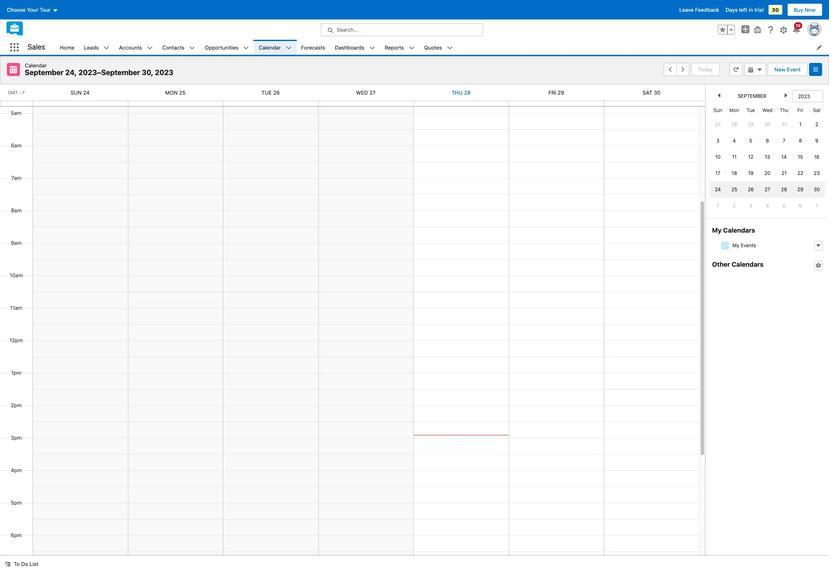 Task type: locate. For each thing, give the bounding box(es) containing it.
my for my calendars
[[712, 227, 722, 234]]

1 horizontal spatial 1
[[800, 121, 802, 128]]

0 horizontal spatial group
[[664, 63, 690, 76]]

9am
[[11, 240, 22, 246]]

thu for thu 28
[[452, 89, 463, 96]]

days
[[726, 6, 738, 13]]

1 horizontal spatial sat
[[813, 107, 821, 113]]

0 horizontal spatial sun
[[71, 89, 82, 96]]

11
[[732, 154, 737, 160]]

1 horizontal spatial 24
[[715, 186, 721, 193]]

25
[[179, 89, 186, 96], [732, 186, 738, 193]]

tue 26
[[262, 89, 280, 96]]

1 vertical spatial sun
[[714, 107, 723, 113]]

my
[[712, 227, 722, 234], [733, 242, 740, 249]]

0 horizontal spatial 26
[[273, 89, 280, 96]]

home
[[60, 44, 74, 51]]

text default image inside quotes 'list item'
[[447, 45, 453, 51]]

other calendars
[[712, 261, 764, 268]]

1 vertical spatial 26
[[748, 186, 754, 193]]

0 vertical spatial calendars
[[724, 227, 755, 234]]

1 horizontal spatial calendar
[[259, 44, 281, 51]]

1 horizontal spatial my
[[733, 242, 740, 249]]

0 horizontal spatial mon
[[165, 89, 178, 96]]

0 horizontal spatial sat
[[643, 89, 653, 96]]

0 vertical spatial 1
[[800, 121, 802, 128]]

1 vertical spatial 5
[[783, 203, 786, 209]]

3pm
[[11, 435, 22, 441]]

10
[[796, 23, 801, 28], [716, 154, 721, 160]]

0 vertical spatial 27
[[370, 89, 376, 96]]

1 vertical spatial calendar
[[25, 62, 47, 69]]

text default image for dashboards
[[369, 45, 375, 51]]

1 vertical spatial 1
[[717, 203, 719, 209]]

grid containing sun
[[710, 104, 825, 214]]

0 vertical spatial september
[[25, 68, 64, 77]]

accounts list item
[[114, 40, 157, 55]]

1pm
[[11, 370, 21, 376]]

1 vertical spatial wed
[[763, 107, 773, 113]]

29
[[558, 89, 564, 96], [748, 121, 754, 128], [798, 186, 804, 193]]

1 vertical spatial sat
[[813, 107, 821, 113]]

2 horizontal spatial 28
[[781, 186, 787, 193]]

0 horizontal spatial fri
[[549, 89, 556, 96]]

wed for wed
[[763, 107, 773, 113]]

24 down 17
[[715, 186, 721, 193]]

6
[[766, 138, 769, 144], [799, 203, 802, 209]]

0 horizontal spatial tue
[[262, 89, 272, 96]]

0 vertical spatial 3
[[717, 138, 720, 144]]

choose your tour
[[7, 6, 51, 13]]

group left today button
[[664, 63, 690, 76]]

text default image inside leads list item
[[104, 45, 109, 51]]

4
[[733, 138, 736, 144], [766, 203, 769, 209]]

dashboards
[[335, 44, 365, 51]]

5pm
[[11, 499, 22, 506]]

0 vertical spatial 5
[[750, 138, 753, 144]]

sat
[[643, 89, 653, 96], [813, 107, 821, 113]]

0 vertical spatial sat
[[643, 89, 653, 96]]

mon inside grid
[[730, 107, 740, 113]]

september inside calendar september 24, 2023–september 30, 2023
[[25, 68, 64, 77]]

2 up 9
[[816, 121, 819, 128]]

text default image inside the contacts list item
[[189, 45, 195, 51]]

0 vertical spatial mon
[[165, 89, 178, 96]]

0 vertical spatial 24
[[83, 89, 90, 96]]

1
[[800, 121, 802, 128], [717, 203, 719, 209]]

0 horizontal spatial 29
[[558, 89, 564, 96]]

sun
[[71, 89, 82, 96], [714, 107, 723, 113]]

thu for thu
[[780, 107, 789, 113]]

sales
[[28, 43, 45, 51]]

search...
[[337, 26, 358, 33]]

13
[[765, 154, 770, 160]]

sat 30
[[643, 89, 661, 96]]

0 vertical spatial 7
[[783, 138, 786, 144]]

text default image inside dashboards list item
[[369, 45, 375, 51]]

3
[[717, 138, 720, 144], [750, 203, 753, 209]]

0 horizontal spatial september
[[25, 68, 64, 77]]

24
[[83, 89, 90, 96], [715, 186, 721, 193]]

1 vertical spatial calendars
[[732, 261, 764, 268]]

1 horizontal spatial 6
[[799, 203, 802, 209]]

0 vertical spatial 25
[[179, 89, 186, 96]]

text default image for leads
[[104, 45, 109, 51]]

0 horizontal spatial 10
[[716, 154, 721, 160]]

0 horizontal spatial 5
[[750, 138, 753, 144]]

1 up 8
[[800, 121, 802, 128]]

1 vertical spatial my
[[733, 242, 740, 249]]

calendar inside calendar september 24, 2023–september 30, 2023
[[25, 62, 47, 69]]

to do list button
[[0, 556, 43, 572]]

0 horizontal spatial 6
[[766, 138, 769, 144]]

1 horizontal spatial tue
[[747, 107, 755, 113]]

5
[[750, 138, 753, 144], [783, 203, 786, 209]]

text default image inside calendar 'list item'
[[286, 45, 291, 51]]

28
[[464, 89, 471, 96], [732, 121, 738, 128], [781, 186, 787, 193]]

thu 28
[[452, 89, 471, 96]]

10 up 17
[[716, 154, 721, 160]]

wed 27 button
[[356, 89, 376, 96]]

8am
[[11, 207, 22, 214]]

1 up my calendars
[[717, 203, 719, 209]]

1 horizontal spatial wed
[[763, 107, 773, 113]]

21
[[782, 170, 787, 176]]

1 horizontal spatial fri
[[798, 107, 804, 113]]

1 vertical spatial mon
[[730, 107, 740, 113]]

calendars for other calendars
[[732, 261, 764, 268]]

buy now button
[[787, 3, 823, 16]]

4 down 20 at the right
[[766, 203, 769, 209]]

0 vertical spatial 2
[[816, 121, 819, 128]]

new event button
[[768, 63, 808, 76]]

0 vertical spatial sun
[[71, 89, 82, 96]]

1 horizontal spatial 27
[[715, 121, 721, 128]]

quotes
[[424, 44, 442, 51]]

1 vertical spatial 27
[[715, 121, 721, 128]]

2 horizontal spatial 27
[[765, 186, 771, 193]]

10 down buy
[[796, 23, 801, 28]]

contacts list item
[[157, 40, 200, 55]]

0 vertical spatial tue
[[262, 89, 272, 96]]

1 vertical spatial fri
[[798, 107, 804, 113]]

tue
[[262, 89, 272, 96], [747, 107, 755, 113]]

26
[[273, 89, 280, 96], [748, 186, 754, 193]]

0 vertical spatial 28
[[464, 89, 471, 96]]

mon for mon
[[730, 107, 740, 113]]

1 vertical spatial 4
[[766, 203, 769, 209]]

do
[[21, 561, 28, 567]]

tue for tue
[[747, 107, 755, 113]]

5 up 12
[[750, 138, 753, 144]]

2 up my calendars
[[733, 203, 736, 209]]

grid
[[710, 104, 825, 214]]

10 inside dropdown button
[[796, 23, 801, 28]]

10am
[[10, 272, 23, 279]]

trial
[[755, 6, 764, 13]]

fri for fri
[[798, 107, 804, 113]]

3 up 17
[[717, 138, 720, 144]]

1 vertical spatial 2
[[733, 203, 736, 209]]

24 down calendar september 24, 2023–september 30, 2023 at the top
[[83, 89, 90, 96]]

0 vertical spatial fri
[[549, 89, 556, 96]]

16
[[814, 154, 820, 160]]

calendar inside "link"
[[259, 44, 281, 51]]

new
[[775, 66, 786, 73]]

1 horizontal spatial 29
[[748, 121, 754, 128]]

sat 30 button
[[643, 89, 661, 96]]

contacts link
[[157, 40, 189, 55]]

text default image inside opportunities list item
[[243, 45, 249, 51]]

my right hide items icon
[[733, 242, 740, 249]]

31
[[782, 121, 787, 128]]

0 horizontal spatial 2
[[733, 203, 736, 209]]

text default image
[[147, 45, 153, 51], [189, 45, 195, 51], [447, 45, 453, 51], [748, 67, 754, 73], [757, 67, 763, 73], [816, 243, 822, 249]]

1 vertical spatial 24
[[715, 186, 721, 193]]

5 down the 21
[[783, 203, 786, 209]]

6 down 22
[[799, 203, 802, 209]]

4 up 11 on the right
[[733, 138, 736, 144]]

0 vertical spatial thu
[[452, 89, 463, 96]]

choose your tour button
[[6, 3, 58, 16]]

0 vertical spatial calendar
[[259, 44, 281, 51]]

my up hide items icon
[[712, 227, 722, 234]]

gmt
[[8, 90, 18, 95]]

8
[[799, 138, 802, 144]]

wed
[[356, 89, 368, 96], [763, 107, 773, 113]]

list
[[55, 40, 829, 55]]

1 vertical spatial 29
[[748, 121, 754, 128]]

7 down 23
[[816, 203, 819, 209]]

group down days
[[718, 25, 735, 35]]

1 vertical spatial 6
[[799, 203, 802, 209]]

0 horizontal spatial wed
[[356, 89, 368, 96]]

1 horizontal spatial 28
[[732, 121, 738, 128]]

11am
[[10, 305, 22, 311]]

6 up 13
[[766, 138, 769, 144]]

1 horizontal spatial 5
[[783, 203, 786, 209]]

text default image
[[104, 45, 109, 51], [243, 45, 249, 51], [286, 45, 291, 51], [369, 45, 375, 51], [409, 45, 415, 51], [816, 263, 822, 268], [5, 561, 11, 567]]

0 horizontal spatial calendar
[[25, 62, 47, 69]]

17
[[716, 170, 721, 176]]

1 vertical spatial 10
[[716, 154, 721, 160]]

1 horizontal spatial 10
[[796, 23, 801, 28]]

0 vertical spatial 10
[[796, 23, 801, 28]]

2pm
[[11, 402, 22, 409]]

1 vertical spatial thu
[[780, 107, 789, 113]]

1 vertical spatial tue
[[747, 107, 755, 113]]

1 horizontal spatial 3
[[750, 203, 753, 209]]

wed for wed 27
[[356, 89, 368, 96]]

0 horizontal spatial 3
[[717, 138, 720, 144]]

0 horizontal spatial my
[[712, 227, 722, 234]]

0 horizontal spatial 25
[[179, 89, 186, 96]]

1 horizontal spatial mon
[[730, 107, 740, 113]]

mon 25 button
[[165, 89, 186, 96]]

1 vertical spatial group
[[664, 63, 690, 76]]

opportunities list item
[[200, 40, 254, 55]]

2 horizontal spatial 29
[[798, 186, 804, 193]]

30
[[772, 6, 779, 13], [654, 89, 661, 96], [765, 121, 771, 128], [814, 186, 820, 193]]

text default image inside reports list item
[[409, 45, 415, 51]]

0 horizontal spatial thu
[[452, 89, 463, 96]]

sun 24 button
[[71, 89, 90, 96]]

fri
[[549, 89, 556, 96], [798, 107, 804, 113]]

1 horizontal spatial group
[[718, 25, 735, 35]]

0 horizontal spatial 4
[[733, 138, 736, 144]]

calendars down events
[[732, 261, 764, 268]]

group
[[718, 25, 735, 35], [664, 63, 690, 76]]

7 down the 31
[[783, 138, 786, 144]]

3 up my calendars
[[750, 203, 753, 209]]

calendars up my events
[[724, 227, 755, 234]]

leave feedback
[[680, 6, 719, 13]]

my for my events
[[733, 242, 740, 249]]

thu
[[452, 89, 463, 96], [780, 107, 789, 113]]

1 horizontal spatial sun
[[714, 107, 723, 113]]

0 vertical spatial my
[[712, 227, 722, 234]]

reports
[[385, 44, 404, 51]]

text default image inside the accounts list item
[[147, 45, 153, 51]]



Task type: describe. For each thing, give the bounding box(es) containing it.
1 horizontal spatial 2
[[816, 121, 819, 128]]

now
[[805, 6, 816, 13]]

0 vertical spatial 4
[[733, 138, 736, 144]]

2023
[[155, 68, 174, 77]]

18
[[732, 170, 737, 176]]

1 vertical spatial 28
[[732, 121, 738, 128]]

search... button
[[321, 23, 483, 36]]

calendar for calendar september 24, 2023–september 30, 2023
[[25, 62, 47, 69]]

1 vertical spatial september
[[738, 93, 767, 99]]

today
[[698, 66, 713, 73]]

9
[[816, 138, 819, 144]]

my calendars
[[712, 227, 755, 234]]

sun for sun
[[714, 107, 723, 113]]

0 vertical spatial group
[[718, 25, 735, 35]]

buy
[[794, 6, 804, 13]]

days left in trial
[[726, 6, 764, 13]]

sat for sat
[[813, 107, 821, 113]]

opportunities link
[[200, 40, 243, 55]]

sun for sun 24
[[71, 89, 82, 96]]

15
[[798, 154, 803, 160]]

tue 26 button
[[262, 89, 280, 96]]

24,
[[65, 68, 77, 77]]

sun 24
[[71, 89, 90, 96]]

accounts link
[[114, 40, 147, 55]]

mon 25
[[165, 89, 186, 96]]

hide items image
[[721, 242, 729, 250]]

calendar link
[[254, 40, 286, 55]]

4pm
[[11, 467, 22, 474]]

quotes list item
[[420, 40, 458, 55]]

0 horizontal spatial 27
[[370, 89, 376, 96]]

list
[[29, 561, 38, 567]]

home link
[[55, 40, 79, 55]]

event
[[787, 66, 801, 73]]

new event
[[775, 66, 801, 73]]

1 horizontal spatial 4
[[766, 203, 769, 209]]

feedback
[[695, 6, 719, 13]]

events
[[741, 242, 756, 249]]

forecasts link
[[296, 40, 330, 55]]

forecasts
[[301, 44, 325, 51]]

text default image for reports
[[409, 45, 415, 51]]

tour
[[40, 6, 51, 13]]

dashboards link
[[330, 40, 369, 55]]

to
[[14, 561, 20, 567]]

buy now
[[794, 6, 816, 13]]

0 vertical spatial 26
[[273, 89, 280, 96]]

reports link
[[380, 40, 409, 55]]

other
[[712, 261, 730, 268]]

leave feedback link
[[680, 6, 719, 13]]

22
[[798, 170, 804, 176]]

accounts
[[119, 44, 142, 51]]

leave
[[680, 6, 694, 13]]

leads list item
[[79, 40, 114, 55]]

leads
[[84, 44, 99, 51]]

calendars for my calendars
[[724, 227, 755, 234]]

7am
[[11, 175, 21, 181]]

0 vertical spatial 29
[[558, 89, 564, 96]]

contacts
[[162, 44, 185, 51]]

1 vertical spatial 3
[[750, 203, 753, 209]]

to do list
[[14, 561, 38, 567]]

left
[[739, 6, 748, 13]]

calendar september 24, 2023–september 30, 2023
[[25, 62, 174, 77]]

wed 27
[[356, 89, 376, 96]]

choose
[[7, 6, 26, 13]]

fri 29
[[549, 89, 564, 96]]

20
[[765, 170, 771, 176]]

gmt −7
[[8, 90, 25, 95]]

list containing home
[[55, 40, 829, 55]]

sat for sat 30
[[643, 89, 653, 96]]

calendar for calendar
[[259, 44, 281, 51]]

0 horizontal spatial 24
[[83, 89, 90, 96]]

today button
[[691, 63, 720, 76]]

thu 28 button
[[452, 89, 471, 96]]

fri 29 button
[[549, 89, 564, 96]]

19
[[748, 170, 754, 176]]

23
[[814, 170, 820, 176]]

text default image inside to do list button
[[5, 561, 11, 567]]

leads link
[[79, 40, 104, 55]]

1 horizontal spatial 25
[[732, 186, 738, 193]]

10 button
[[792, 22, 803, 35]]

fri for fri 29
[[549, 89, 556, 96]]

your
[[27, 6, 38, 13]]

2 vertical spatial 27
[[765, 186, 771, 193]]

2 vertical spatial 29
[[798, 186, 804, 193]]

5am
[[11, 110, 22, 116]]

14
[[782, 154, 787, 160]]

2023–september
[[78, 68, 140, 77]]

text default image for opportunities
[[243, 45, 249, 51]]

in
[[749, 6, 753, 13]]

dashboards list item
[[330, 40, 380, 55]]

quotes link
[[420, 40, 447, 55]]

my events
[[733, 242, 756, 249]]

tue for tue 26
[[262, 89, 272, 96]]

reports list item
[[380, 40, 420, 55]]

0 horizontal spatial 7
[[783, 138, 786, 144]]

30,
[[142, 68, 153, 77]]

6am
[[11, 142, 22, 149]]

mon for mon 25
[[165, 89, 178, 96]]

−7
[[19, 90, 25, 95]]

0 vertical spatial 6
[[766, 138, 769, 144]]

12
[[749, 154, 754, 160]]

text default image for calendar
[[286, 45, 291, 51]]

1 vertical spatial 7
[[816, 203, 819, 209]]

2 vertical spatial 28
[[781, 186, 787, 193]]

1 horizontal spatial 26
[[748, 186, 754, 193]]

0 horizontal spatial 1
[[717, 203, 719, 209]]

opportunities
[[205, 44, 239, 51]]

calendar list item
[[254, 40, 296, 55]]



Task type: vqa. For each thing, say whether or not it's contained in the screenshot.


